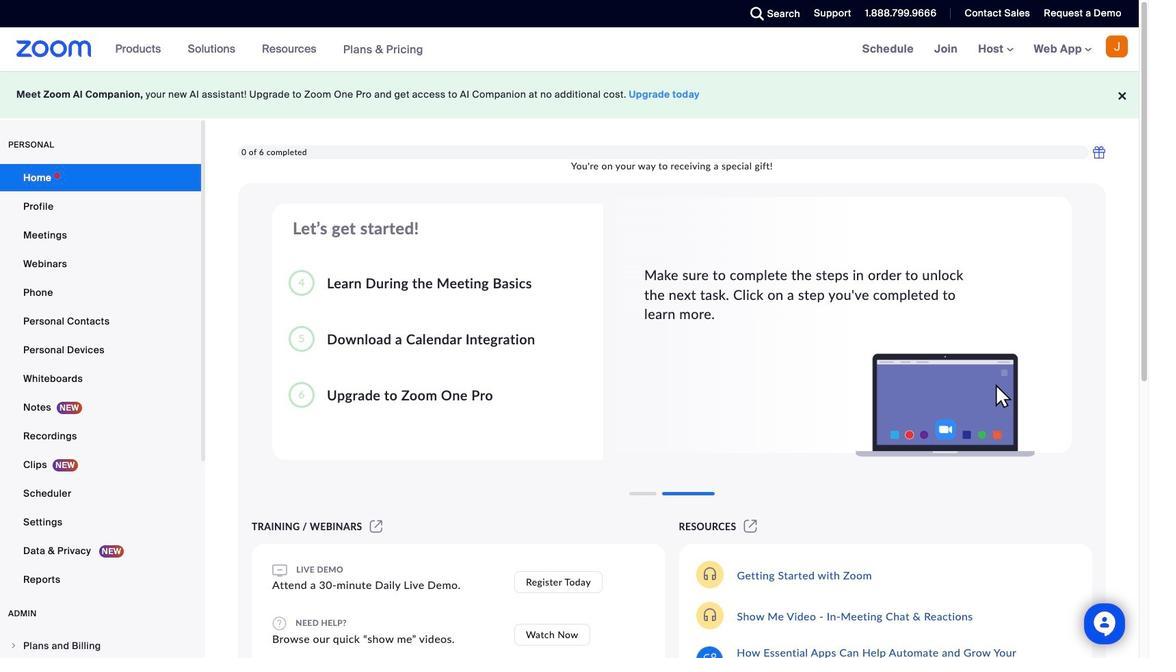 Task type: vqa. For each thing, say whether or not it's contained in the screenshot.
PDF,
no



Task type: locate. For each thing, give the bounding box(es) containing it.
product information navigation
[[105, 27, 434, 72]]

banner
[[0, 27, 1139, 72]]

footer
[[0, 71, 1139, 118]]

zoom logo image
[[16, 40, 91, 57]]

meetings navigation
[[852, 27, 1139, 72]]

menu item
[[0, 634, 201, 659]]



Task type: describe. For each thing, give the bounding box(es) containing it.
window new image
[[368, 521, 385, 533]]

profile picture image
[[1106, 36, 1128, 57]]

personal menu menu
[[0, 164, 201, 595]]

window new image
[[742, 521, 760, 533]]

right image
[[10, 643, 18, 651]]



